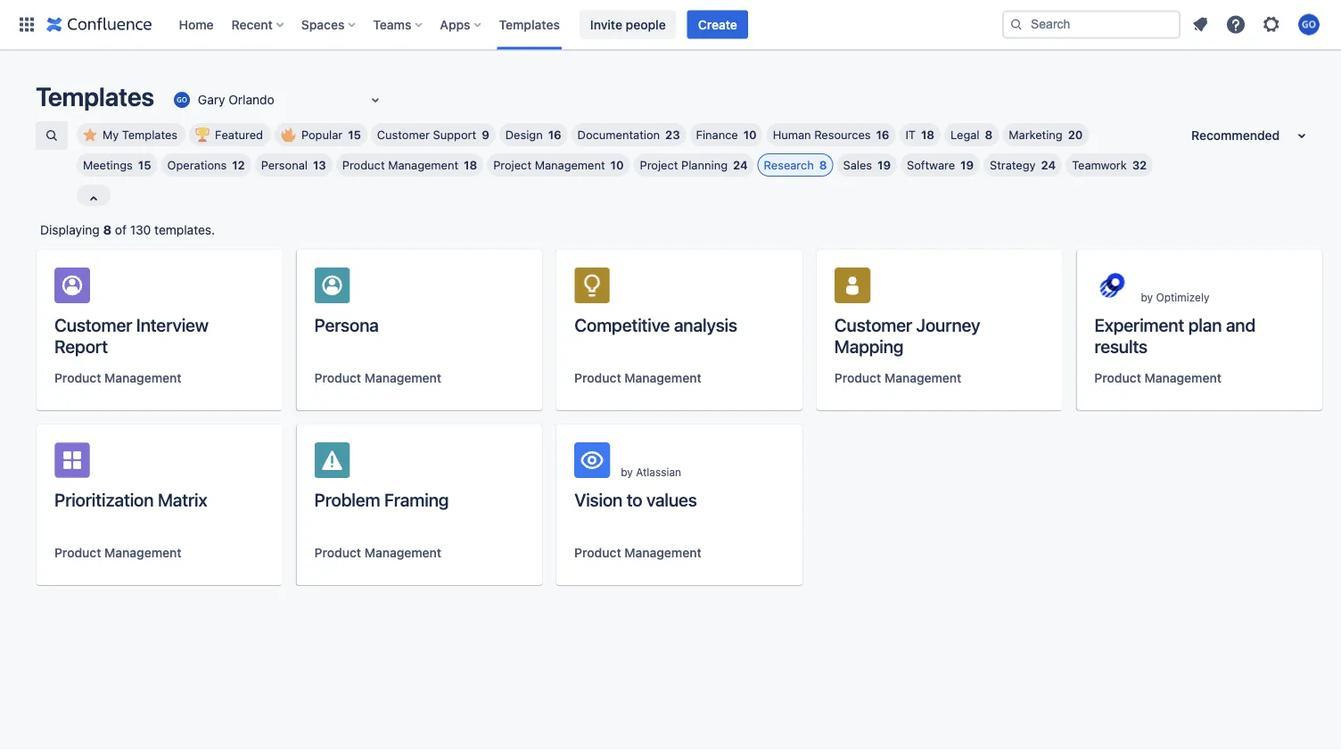 Task type: describe. For each thing, give the bounding box(es) containing it.
product management for customer interview report
[[54, 371, 182, 385]]

personal
[[261, 158, 308, 172]]

8 for displaying
[[103, 223, 112, 237]]

customer for customer journey mapping
[[835, 314, 913, 335]]

12
[[232, 158, 245, 172]]

interview
[[136, 314, 209, 335]]

spaces button
[[296, 10, 362, 39]]

project management 10
[[493, 158, 624, 172]]

invite people button
[[580, 10, 677, 39]]

management for problem framing
[[365, 545, 442, 560]]

global element
[[11, 0, 999, 50]]

product for vision to values
[[575, 545, 621, 560]]

management down customer support 9
[[388, 158, 459, 172]]

2 16 from the left
[[876, 128, 890, 141]]

130
[[130, 223, 151, 237]]

human
[[773, 128, 811, 141]]

product for persona
[[315, 371, 361, 385]]

management down design 16
[[535, 158, 605, 172]]

19 for software 19
[[961, 158, 974, 172]]

teams button
[[368, 10, 429, 39]]

management for competitive analysis
[[625, 371, 702, 385]]

featured
[[215, 128, 263, 141]]

product for problem framing
[[315, 545, 361, 560]]

design 16
[[506, 128, 562, 141]]

13
[[313, 158, 326, 172]]

teamwork 32
[[1072, 158, 1147, 172]]

notification icon image
[[1190, 14, 1211, 35]]

management for customer journey mapping
[[885, 371, 962, 385]]

teamwork
[[1072, 158, 1127, 172]]

0 horizontal spatial 15
[[138, 158, 151, 172]]

persona
[[315, 314, 379, 335]]

mapping
[[835, 335, 904, 356]]

recommended button
[[1181, 121, 1324, 150]]

customer support 9
[[377, 128, 490, 141]]

project for project management 10
[[493, 158, 532, 172]]

strategy
[[990, 158, 1036, 172]]

to
[[627, 489, 643, 510]]

product management for customer journey mapping
[[835, 371, 962, 385]]

19 for sales 19
[[878, 158, 891, 172]]

product management for experiment plan and results
[[1095, 371, 1222, 385]]

featured button
[[189, 123, 271, 146]]

32
[[1133, 158, 1147, 172]]

0 vertical spatial 18
[[922, 128, 935, 141]]

journey
[[917, 314, 981, 335]]

teams
[[373, 17, 412, 32]]

product management button for vision to values
[[575, 544, 702, 562]]

invite people
[[590, 17, 666, 32]]

results
[[1095, 335, 1148, 356]]

apps button
[[435, 10, 488, 39]]

product management button for persona
[[315, 369, 442, 387]]

report
[[54, 335, 108, 356]]

it 18
[[906, 128, 935, 141]]

product management for problem framing
[[315, 545, 442, 560]]

templates link
[[494, 10, 565, 39]]

software
[[907, 158, 955, 172]]

documentation 23
[[578, 128, 680, 141]]

product management for vision to values
[[575, 545, 702, 560]]

of
[[115, 223, 127, 237]]

management for prioritization matrix
[[105, 545, 182, 560]]

management for persona
[[365, 371, 442, 385]]

resources
[[815, 128, 871, 141]]

marketing 20
[[1009, 128, 1083, 141]]

23
[[666, 128, 680, 141]]

home
[[179, 17, 214, 32]]

marketing
[[1009, 128, 1063, 141]]

product management button for prioritization matrix
[[54, 544, 182, 562]]

appswitcher icon image
[[16, 14, 37, 35]]

templates.
[[154, 223, 215, 237]]

orlando
[[229, 92, 274, 107]]

1 24 from the left
[[733, 158, 748, 172]]

management for experiment plan and results
[[1145, 371, 1222, 385]]

product management for persona
[[315, 371, 442, 385]]

plan
[[1189, 314, 1222, 335]]

templates inside my templates button
[[122, 128, 178, 141]]

it
[[906, 128, 916, 141]]

my templates
[[103, 128, 178, 141]]

atlassian
[[636, 466, 682, 478]]

legal 8
[[951, 128, 993, 141]]

experiment
[[1095, 314, 1185, 335]]

recent button
[[226, 10, 291, 39]]

project planning 24
[[640, 158, 748, 172]]

by for experiment
[[1141, 291, 1153, 303]]

operations
[[167, 158, 227, 172]]

9
[[482, 128, 490, 141]]

1 vertical spatial templates
[[36, 81, 154, 112]]

1 16 from the left
[[548, 128, 562, 141]]

displaying 8 of 130 templates.
[[40, 223, 215, 237]]

problem
[[315, 489, 380, 510]]

create
[[698, 17, 738, 32]]

software 19
[[907, 158, 974, 172]]

8 for research
[[820, 158, 827, 172]]

sales
[[843, 158, 873, 172]]

Search field
[[1003, 10, 1181, 39]]

planning
[[682, 158, 728, 172]]

settings icon image
[[1261, 14, 1283, 35]]



Task type: locate. For each thing, give the bounding box(es) containing it.
0 horizontal spatial project
[[493, 158, 532, 172]]

0 horizontal spatial 8
[[103, 223, 112, 237]]

vision
[[575, 489, 623, 510]]

banner
[[0, 0, 1342, 50]]

16
[[548, 128, 562, 141], [876, 128, 890, 141]]

product management button for problem framing
[[315, 544, 442, 562]]

optimizely
[[1156, 291, 1210, 303]]

product management down prioritization matrix
[[54, 545, 182, 560]]

0 vertical spatial templates
[[499, 17, 560, 32]]

15 down my templates
[[138, 158, 151, 172]]

customer
[[377, 128, 430, 141], [54, 314, 132, 335], [835, 314, 913, 335]]

2 vertical spatial templates
[[122, 128, 178, 141]]

product for experiment plan and results
[[1095, 371, 1142, 385]]

10 right finance
[[744, 128, 757, 141]]

0 horizontal spatial by
[[621, 466, 633, 478]]

gary
[[198, 92, 225, 107]]

analysis
[[674, 314, 738, 335]]

1 horizontal spatial project
[[640, 158, 678, 172]]

problem framing
[[315, 489, 449, 510]]

operations 12
[[167, 158, 245, 172]]

human resources 16
[[773, 128, 890, 141]]

product management button for competitive analysis
[[575, 369, 702, 387]]

by atlassian
[[621, 466, 682, 478]]

customer up product management 18
[[377, 128, 430, 141]]

product down problem
[[315, 545, 361, 560]]

product down prioritization
[[54, 545, 101, 560]]

24 down 'marketing 20'
[[1042, 158, 1056, 172]]

by for vision
[[621, 466, 633, 478]]

management down competitive analysis at the top of page
[[625, 371, 702, 385]]

2 vertical spatial 8
[[103, 223, 112, 237]]

finance
[[696, 128, 738, 141]]

research
[[764, 158, 814, 172]]

18
[[922, 128, 935, 141], [464, 158, 477, 172]]

customer for customer interview report
[[54, 314, 132, 335]]

product management button down experiment plan and results
[[1095, 369, 1222, 387]]

product management down vision to values
[[575, 545, 702, 560]]

18 down support
[[464, 158, 477, 172]]

product management for prioritization matrix
[[54, 545, 182, 560]]

15
[[348, 128, 361, 141], [138, 158, 151, 172]]

0 vertical spatial 10
[[744, 128, 757, 141]]

home link
[[173, 10, 219, 39]]

1 vertical spatial 18
[[464, 158, 477, 172]]

customer up mapping
[[835, 314, 913, 335]]

people
[[626, 17, 666, 32]]

product management button down customer interview report
[[54, 369, 182, 387]]

product management button for customer interview report
[[54, 369, 182, 387]]

customer inside customer journey mapping
[[835, 314, 913, 335]]

product
[[342, 158, 385, 172], [54, 371, 101, 385], [315, 371, 361, 385], [575, 371, 621, 385], [835, 371, 882, 385], [1095, 371, 1142, 385], [54, 545, 101, 560], [315, 545, 361, 560], [575, 545, 621, 560]]

experiment plan and results
[[1095, 314, 1256, 356]]

displaying
[[40, 223, 100, 237]]

customer inside customer interview report
[[54, 314, 132, 335]]

8 down human resources 16
[[820, 158, 827, 172]]

open search bar image
[[45, 128, 59, 143]]

0 horizontal spatial 19
[[878, 158, 891, 172]]

product for customer interview report
[[54, 371, 101, 385]]

19 right sales on the right top of page
[[878, 158, 891, 172]]

banner containing home
[[0, 0, 1342, 50]]

management for vision to values
[[625, 545, 702, 560]]

8
[[985, 128, 993, 141], [820, 158, 827, 172], [103, 223, 112, 237]]

product management button down competitive
[[575, 369, 702, 387]]

by up to
[[621, 466, 633, 478]]

project down 23
[[640, 158, 678, 172]]

product management down competitive
[[575, 371, 702, 385]]

search image
[[1010, 17, 1024, 32]]

legal
[[951, 128, 980, 141]]

product for customer journey mapping
[[835, 371, 882, 385]]

1 horizontal spatial 10
[[744, 128, 757, 141]]

support
[[433, 128, 476, 141]]

0 horizontal spatial customer
[[54, 314, 132, 335]]

management for customer interview report
[[105, 371, 182, 385]]

10
[[744, 128, 757, 141], [611, 158, 624, 172]]

by optimizely
[[1141, 291, 1210, 303]]

24 down finance 10
[[733, 158, 748, 172]]

competitive
[[575, 314, 670, 335]]

1 horizontal spatial 18
[[922, 128, 935, 141]]

product management button down mapping
[[835, 369, 962, 387]]

1 project from the left
[[493, 158, 532, 172]]

product management for competitive analysis
[[575, 371, 702, 385]]

project for project planning 24
[[640, 158, 678, 172]]

product management down customer interview report
[[54, 371, 182, 385]]

spaces
[[301, 17, 345, 32]]

product down the persona
[[315, 371, 361, 385]]

by up experiment
[[1141, 291, 1153, 303]]

1 horizontal spatial by
[[1141, 291, 1153, 303]]

product management 18
[[342, 158, 477, 172]]

0 horizontal spatial 10
[[611, 158, 624, 172]]

20
[[1068, 128, 1083, 141]]

2 19 from the left
[[961, 158, 974, 172]]

by
[[1141, 291, 1153, 303], [621, 466, 633, 478]]

project down design
[[493, 158, 532, 172]]

15 right popular
[[348, 128, 361, 141]]

prioritization
[[54, 489, 154, 510]]

product right 13
[[342, 158, 385, 172]]

16 up project management 10
[[548, 128, 562, 141]]

gary orlando
[[198, 92, 274, 107]]

0 horizontal spatial 24
[[733, 158, 748, 172]]

finance 10
[[696, 128, 757, 141]]

product management down mapping
[[835, 371, 962, 385]]

16 left it
[[876, 128, 890, 141]]

my
[[103, 128, 119, 141]]

product management button for experiment plan and results
[[1095, 369, 1222, 387]]

0 vertical spatial 15
[[348, 128, 361, 141]]

product management button down prioritization matrix
[[54, 544, 182, 562]]

vision to values
[[575, 489, 697, 510]]

design
[[506, 128, 543, 141]]

management down "framing" at left bottom
[[365, 545, 442, 560]]

invite
[[590, 17, 623, 32]]

competitive analysis
[[575, 314, 738, 335]]

prioritization matrix
[[54, 489, 207, 510]]

product for competitive analysis
[[575, 371, 621, 385]]

1 vertical spatial 8
[[820, 158, 827, 172]]

documentation
[[578, 128, 660, 141]]

sales 19
[[843, 158, 891, 172]]

product management
[[54, 371, 182, 385], [315, 371, 442, 385], [575, 371, 702, 385], [835, 371, 962, 385], [1095, 371, 1222, 385], [54, 545, 182, 560], [315, 545, 442, 560], [575, 545, 702, 560]]

recommended
[[1192, 128, 1280, 143]]

management down the values
[[625, 545, 702, 560]]

8 right legal
[[985, 128, 993, 141]]

customer journey mapping
[[835, 314, 981, 356]]

my templates button
[[77, 123, 186, 146]]

research 8
[[764, 158, 827, 172]]

templates inside templates link
[[499, 17, 560, 32]]

product management down the persona
[[315, 371, 442, 385]]

product management button down the persona
[[315, 369, 442, 387]]

customer for customer support 9
[[377, 128, 430, 141]]

18 right it
[[922, 128, 935, 141]]

product management down problem framing
[[315, 545, 442, 560]]

templates right apps popup button
[[499, 17, 560, 32]]

1 vertical spatial 10
[[611, 158, 624, 172]]

management down prioritization matrix
[[105, 545, 182, 560]]

meetings 15
[[83, 158, 151, 172]]

8 left of
[[103, 223, 112, 237]]

templates right the my
[[122, 128, 178, 141]]

1 horizontal spatial 24
[[1042, 158, 1056, 172]]

1 horizontal spatial 19
[[961, 158, 974, 172]]

product management button down problem framing
[[315, 544, 442, 562]]

1 horizontal spatial 16
[[876, 128, 890, 141]]

templates
[[499, 17, 560, 32], [36, 81, 154, 112], [122, 128, 178, 141]]

create link
[[687, 10, 748, 39]]

management down customer journey mapping
[[885, 371, 962, 385]]

0 vertical spatial 8
[[985, 128, 993, 141]]

and
[[1226, 314, 1256, 335]]

0 vertical spatial by
[[1141, 291, 1153, 303]]

2 horizontal spatial customer
[[835, 314, 913, 335]]

meetings
[[83, 158, 133, 172]]

framing
[[384, 489, 449, 510]]

None text field
[[171, 91, 175, 109]]

24
[[733, 158, 748, 172], [1042, 158, 1056, 172]]

2 horizontal spatial 8
[[985, 128, 993, 141]]

product down results
[[1095, 371, 1142, 385]]

your profile and preferences image
[[1299, 14, 1320, 35]]

apps
[[440, 17, 471, 32]]

product down vision
[[575, 545, 621, 560]]

product down mapping
[[835, 371, 882, 385]]

confluence image
[[46, 14, 152, 35], [46, 14, 152, 35]]

fewer categories image
[[83, 188, 104, 210]]

personal 13
[[261, 158, 326, 172]]

customer up report
[[54, 314, 132, 335]]

10 down documentation
[[611, 158, 624, 172]]

1 horizontal spatial 15
[[348, 128, 361, 141]]

2 24 from the left
[[1042, 158, 1056, 172]]

19 down legal
[[961, 158, 974, 172]]

2 project from the left
[[640, 158, 678, 172]]

product down competitive
[[575, 371, 621, 385]]

help icon image
[[1226, 14, 1247, 35]]

product management button down vision to values
[[575, 544, 702, 562]]

management down the persona
[[365, 371, 442, 385]]

8 for legal
[[985, 128, 993, 141]]

management down experiment plan and results
[[1145, 371, 1222, 385]]

values
[[647, 489, 697, 510]]

0 horizontal spatial 16
[[548, 128, 562, 141]]

1 horizontal spatial 8
[[820, 158, 827, 172]]

strategy 24
[[990, 158, 1056, 172]]

product management down experiment plan and results
[[1095, 371, 1222, 385]]

1 vertical spatial 15
[[138, 158, 151, 172]]

1 horizontal spatial customer
[[377, 128, 430, 141]]

product management button for customer journey mapping
[[835, 369, 962, 387]]

popular
[[302, 128, 343, 141]]

product for prioritization matrix
[[54, 545, 101, 560]]

open image
[[365, 89, 386, 111]]

management
[[388, 158, 459, 172], [535, 158, 605, 172], [105, 371, 182, 385], [365, 371, 442, 385], [625, 371, 702, 385], [885, 371, 962, 385], [1145, 371, 1222, 385], [105, 545, 182, 560], [365, 545, 442, 560], [625, 545, 702, 560]]

1 19 from the left
[[878, 158, 891, 172]]

0 horizontal spatial 18
[[464, 158, 477, 172]]

1 vertical spatial by
[[621, 466, 633, 478]]

management down customer interview report
[[105, 371, 182, 385]]

product down report
[[54, 371, 101, 385]]

project
[[493, 158, 532, 172], [640, 158, 678, 172]]

customer interview report
[[54, 314, 209, 356]]

templates up the my
[[36, 81, 154, 112]]



Task type: vqa. For each thing, say whether or not it's contained in the screenshot.


